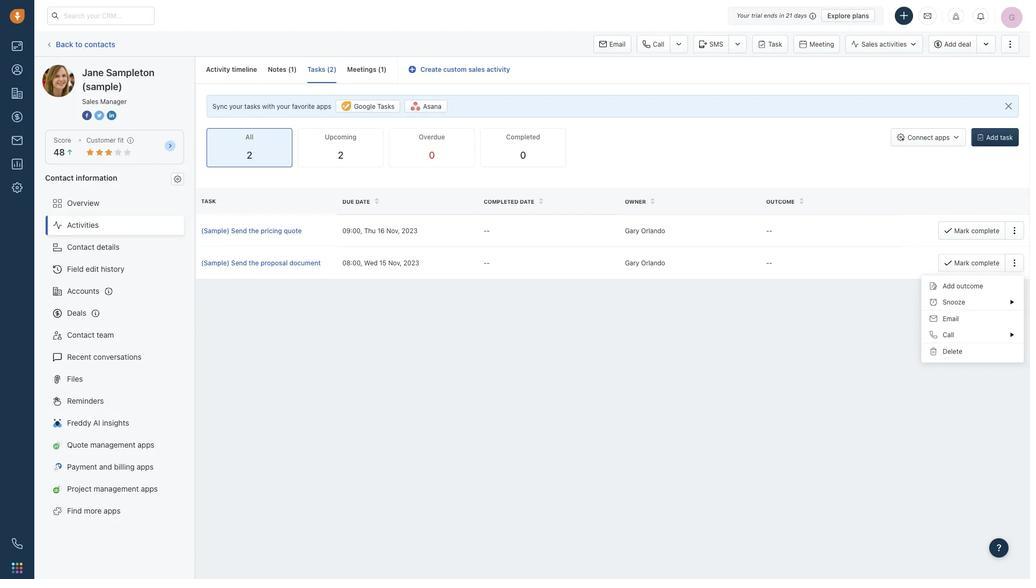 Task type: locate. For each thing, give the bounding box(es) containing it.
activities
[[67, 221, 99, 230]]

0 vertical spatial mark
[[955, 227, 970, 235]]

add for add task
[[987, 134, 999, 141]]

0 vertical spatial gary
[[625, 227, 640, 235]]

2 ) from the left
[[334, 66, 337, 73]]

1 horizontal spatial jane
[[82, 67, 104, 78]]

2 gary orlando from the top
[[625, 259, 666, 267]]

send down (sample) send the pricing quote
[[231, 259, 247, 267]]

phone image
[[12, 539, 23, 550]]

management up payment and billing apps
[[90, 441, 136, 450]]

0 horizontal spatial 1
[[291, 66, 294, 73]]

jane sampleton (sample) down contacts
[[64, 65, 152, 74]]

contact down activities
[[67, 243, 95, 252]]

back to contacts
[[56, 40, 115, 48]]

call button
[[637, 35, 670, 53], [922, 327, 1024, 343]]

contact up recent
[[67, 331, 95, 340]]

1 vertical spatial call
[[943, 331, 955, 339]]

the for proposal
[[249, 259, 259, 267]]

--
[[484, 227, 490, 235], [767, 227, 773, 235], [484, 259, 490, 267], [767, 259, 773, 267]]

call button up delete
[[922, 327, 1024, 343]]

0 vertical spatial mark complete
[[955, 227, 1000, 235]]

) left meetings
[[334, 66, 337, 73]]

contact for contact details
[[67, 243, 95, 252]]

2 down upcoming
[[338, 150, 344, 161]]

2 (sample) from the top
[[201, 259, 230, 267]]

0 vertical spatial send
[[231, 227, 247, 235]]

orlando for 08:00, wed 15 nov, 2023
[[641, 259, 666, 267]]

add task button
[[972, 128, 1019, 147]]

09:00,
[[343, 227, 362, 235]]

3 ) from the left
[[384, 66, 387, 73]]

0 horizontal spatial 0
[[429, 150, 435, 161]]

2 mark complete button from the top
[[939, 254, 1005, 272]]

1 horizontal spatial 0
[[520, 150, 526, 161]]

1 vertical spatial 2023
[[404, 259, 420, 267]]

1 vertical spatial gary orlando
[[625, 259, 666, 267]]

Search your CRM... text field
[[47, 7, 155, 25]]

create custom sales activity
[[421, 66, 510, 73]]

email
[[610, 41, 626, 48], [943, 315, 959, 323]]

0 horizontal spatial date
[[356, 199, 370, 205]]

completed for completed date
[[484, 199, 519, 205]]

0 horizontal spatial task
[[201, 198, 216, 204]]

send left the pricing
[[231, 227, 247, 235]]

call up delete
[[943, 331, 955, 339]]

1 ( from the left
[[288, 66, 291, 73]]

2023 right 16
[[402, 227, 418, 235]]

1 vertical spatial mark complete button
[[939, 254, 1005, 272]]

(sample) up the 'sales manager'
[[82, 81, 122, 92]]

0 vertical spatial task
[[769, 41, 783, 48]]

0 vertical spatial email
[[610, 41, 626, 48]]

add left deal
[[945, 40, 957, 48]]

( right notes
[[288, 66, 291, 73]]

explore plans link
[[822, 9, 876, 22]]

1 horizontal spatial tasks
[[378, 103, 395, 110]]

email down snooze
[[943, 315, 959, 323]]

( right meetings
[[378, 66, 381, 73]]

apps down payment and billing apps
[[141, 485, 158, 494]]

management down payment and billing apps
[[94, 485, 139, 494]]

08:00, wed 15 nov, 2023
[[343, 259, 420, 267]]

sms button
[[694, 35, 729, 53]]

0 vertical spatial complete
[[972, 227, 1000, 235]]

1 for notes ( 1 )
[[291, 66, 294, 73]]

orlando for 09:00, thu 16 nov, 2023
[[641, 227, 666, 235]]

call button right the email button
[[637, 35, 670, 53]]

contact details
[[67, 243, 120, 252]]

1 vertical spatial add
[[987, 134, 999, 141]]

task
[[1001, 134, 1013, 141]]

1 horizontal spatial 2
[[330, 66, 334, 73]]

2 the from the top
[[249, 259, 259, 267]]

google
[[354, 103, 376, 110]]

due
[[343, 199, 354, 205]]

1 vertical spatial complete
[[972, 259, 1000, 267]]

2 mark from the top
[[955, 259, 970, 267]]

task button
[[753, 35, 789, 53]]

1 the from the top
[[249, 227, 259, 235]]

( left meetings
[[327, 66, 330, 73]]

nov, right 15
[[388, 259, 402, 267]]

0 vertical spatial tasks
[[308, 66, 326, 73]]

contact for contact information
[[45, 173, 74, 182]]

2023 right 15
[[404, 259, 420, 267]]

complete for 08:00, wed 15 nov, 2023
[[972, 259, 1000, 267]]

1 vertical spatial completed
[[484, 199, 519, 205]]

2 horizontal spatial 2
[[338, 150, 344, 161]]

2 orlando from the top
[[641, 259, 666, 267]]

0 horizontal spatial (
[[288, 66, 291, 73]]

add left task
[[987, 134, 999, 141]]

email image
[[924, 11, 932, 20]]

2 1 from the left
[[381, 66, 384, 73]]

sampleton down contacts
[[82, 65, 119, 74]]

0 vertical spatial (sample)
[[201, 227, 230, 235]]

the for pricing
[[249, 227, 259, 235]]

1 horizontal spatial )
[[334, 66, 337, 73]]

twitter circled image
[[94, 110, 104, 121]]

sampleton
[[82, 65, 119, 74], [106, 67, 155, 78]]

tasks ( 2 )
[[308, 66, 337, 73]]

1 horizontal spatial your
[[277, 103, 290, 110]]

1 send from the top
[[231, 227, 247, 235]]

2 horizontal spatial )
[[384, 66, 387, 73]]

facebook circled image
[[82, 110, 92, 121]]

1 mark complete from the top
[[955, 227, 1000, 235]]

1 horizontal spatial call
[[943, 331, 955, 339]]

2
[[330, 66, 334, 73], [247, 150, 252, 161], [338, 150, 344, 161]]

48 button
[[54, 147, 73, 158]]

2023 for 08:00, wed 15 nov, 2023
[[404, 259, 420, 267]]

management for project
[[94, 485, 139, 494]]

2 ( from the left
[[327, 66, 330, 73]]

) right meetings
[[384, 66, 387, 73]]

1 vertical spatial mark complete
[[955, 259, 1000, 267]]

send
[[231, 227, 247, 235], [231, 259, 247, 267]]

2 left meetings
[[330, 66, 334, 73]]

tasks right the notes ( 1 )
[[308, 66, 326, 73]]

1 horizontal spatial sales
[[862, 40, 878, 48]]

09:00, thu 16 nov, 2023
[[343, 227, 418, 235]]

payment
[[67, 463, 97, 472]]

your right with
[[277, 103, 290, 110]]

0 vertical spatial add
[[945, 40, 957, 48]]

ai
[[93, 419, 100, 428]]

sales activities button
[[846, 35, 929, 53], [846, 35, 923, 53]]

0 vertical spatial the
[[249, 227, 259, 235]]

0 vertical spatial mark complete button
[[939, 222, 1005, 240]]

1 vertical spatial orlando
[[641, 259, 666, 267]]

call
[[653, 41, 665, 48], [943, 331, 955, 339]]

contacts
[[84, 40, 115, 48]]

2 vertical spatial contact
[[67, 331, 95, 340]]

to
[[75, 40, 82, 48]]

contact
[[45, 173, 74, 182], [67, 243, 95, 252], [67, 331, 95, 340]]

add task
[[987, 134, 1013, 141]]

1 vertical spatial gary
[[625, 259, 640, 267]]

call right the email button
[[653, 41, 665, 48]]

1 vertical spatial tasks
[[378, 103, 395, 110]]

2 send from the top
[[231, 259, 247, 267]]

0 vertical spatial sales
[[862, 40, 878, 48]]

add deal button
[[929, 35, 977, 53]]

0 vertical spatial call button
[[637, 35, 670, 53]]

0 vertical spatial 2023
[[402, 227, 418, 235]]

0 vertical spatial nov,
[[387, 227, 400, 235]]

) right notes
[[294, 66, 297, 73]]

the inside (sample) send the proposal document link
[[249, 259, 259, 267]]

0 vertical spatial completed
[[506, 133, 540, 141]]

task down your trial ends in 21 days
[[769, 41, 783, 48]]

0 vertical spatial (sample)
[[122, 65, 152, 74]]

2 mark complete from the top
[[955, 259, 1000, 267]]

1 right notes
[[291, 66, 294, 73]]

0 down overdue
[[429, 150, 435, 161]]

1 vertical spatial email
[[943, 315, 959, 323]]

mark complete button for 08:00, wed 15 nov, 2023
[[939, 254, 1005, 272]]

email left call link
[[610, 41, 626, 48]]

2 for upcoming
[[338, 150, 344, 161]]

add up snooze
[[943, 282, 955, 290]]

apps
[[317, 103, 332, 110], [936, 134, 950, 141], [138, 441, 155, 450], [137, 463, 154, 472], [141, 485, 158, 494], [104, 507, 121, 516]]

meeting button
[[794, 35, 841, 53]]

1 vertical spatial management
[[94, 485, 139, 494]]

the left proposal
[[249, 259, 259, 267]]

1 vertical spatial task
[[201, 198, 216, 204]]

add inside "button"
[[945, 40, 957, 48]]

0 horizontal spatial sales
[[82, 98, 98, 105]]

back to contacts link
[[45, 36, 116, 53]]

management
[[90, 441, 136, 450], [94, 485, 139, 494]]

08:00,
[[343, 259, 363, 267]]

1 vertical spatial the
[[249, 259, 259, 267]]

1 0 from the left
[[429, 150, 435, 161]]

0 vertical spatial contact
[[45, 173, 74, 182]]

1 mark complete button from the top
[[939, 222, 1005, 240]]

fit
[[118, 137, 124, 144]]

0 for overdue
[[429, 150, 435, 161]]

task up (sample) send the pricing quote
[[201, 198, 216, 204]]

1 horizontal spatial (
[[327, 66, 330, 73]]

2 vertical spatial add
[[943, 282, 955, 290]]

0
[[429, 150, 435, 161], [520, 150, 526, 161]]

2 date from the left
[[520, 199, 535, 205]]

1 ) from the left
[[294, 66, 297, 73]]

0 horizontal spatial )
[[294, 66, 297, 73]]

0 vertical spatial call
[[653, 41, 665, 48]]

completed for completed
[[506, 133, 540, 141]]

1 horizontal spatial task
[[769, 41, 783, 48]]

activity timeline
[[206, 66, 257, 73]]

jane down to
[[64, 65, 80, 74]]

1 vertical spatial sales
[[82, 98, 98, 105]]

1 gary orlando from the top
[[625, 227, 666, 235]]

15
[[380, 259, 387, 267]]

thu
[[364, 227, 376, 235]]

1 horizontal spatial call button
[[922, 327, 1024, 343]]

asana button
[[405, 100, 448, 113]]

2 your from the left
[[277, 103, 290, 110]]

1 mark from the top
[[955, 227, 970, 235]]

complete for 09:00, thu 16 nov, 2023
[[972, 227, 1000, 235]]

1 horizontal spatial date
[[520, 199, 535, 205]]

2 horizontal spatial (
[[378, 66, 381, 73]]

email inside button
[[610, 41, 626, 48]]

2023 for 09:00, thu 16 nov, 2023
[[402, 227, 418, 235]]

favorite
[[292, 103, 315, 110]]

1 right meetings
[[381, 66, 384, 73]]

jane down contacts
[[82, 67, 104, 78]]

2 gary from the top
[[625, 259, 640, 267]]

1 vertical spatial nov,
[[388, 259, 402, 267]]

the inside (sample) send the pricing quote link
[[249, 227, 259, 235]]

(sample) up manager
[[122, 65, 152, 74]]

freshworks switcher image
[[12, 563, 23, 574]]

customer fit
[[86, 137, 124, 144]]

activity
[[206, 66, 230, 73]]

owner
[[625, 199, 646, 205]]

contact information
[[45, 173, 117, 182]]

2 down all
[[247, 150, 252, 161]]

1 gary from the top
[[625, 227, 640, 235]]

sales left 'activities'
[[862, 40, 878, 48]]

0 vertical spatial gary orlando
[[625, 227, 666, 235]]

0 vertical spatial orlando
[[641, 227, 666, 235]]

snooze button
[[922, 294, 1024, 310]]

gary orlando for 09:00, thu 16 nov, 2023
[[625, 227, 666, 235]]

gary for 08:00, wed 15 nov, 2023
[[625, 259, 640, 267]]

contact down "48"
[[45, 173, 74, 182]]

wed
[[364, 259, 378, 267]]

gary orlando
[[625, 227, 666, 235], [625, 259, 666, 267]]

add inside button
[[987, 134, 999, 141]]

score
[[54, 137, 71, 144]]

0 horizontal spatial your
[[229, 103, 243, 110]]

the left the pricing
[[249, 227, 259, 235]]

0 horizontal spatial 2
[[247, 150, 252, 161]]

1 horizontal spatial 1
[[381, 66, 384, 73]]

the
[[249, 227, 259, 235], [249, 259, 259, 267]]

task
[[769, 41, 783, 48], [201, 198, 216, 204]]

1 vertical spatial send
[[231, 259, 247, 267]]

your right sync on the top left of page
[[229, 103, 243, 110]]

ends
[[764, 12, 778, 19]]

tasks right google
[[378, 103, 395, 110]]

1 1 from the left
[[291, 66, 294, 73]]

1 complete from the top
[[972, 227, 1000, 235]]

1 date from the left
[[356, 199, 370, 205]]

send for pricing
[[231, 227, 247, 235]]

sales manager
[[82, 98, 127, 105]]

(sample)
[[201, 227, 230, 235], [201, 259, 230, 267]]

reminders
[[67, 397, 104, 406]]

nov, right 16
[[387, 227, 400, 235]]

0 horizontal spatial call
[[653, 41, 665, 48]]

2 complete from the top
[[972, 259, 1000, 267]]

2 0 from the left
[[520, 150, 526, 161]]

1 (sample) from the top
[[201, 227, 230, 235]]

mng settings image
[[174, 175, 181, 183]]

sales
[[862, 40, 878, 48], [82, 98, 98, 105]]

date
[[356, 199, 370, 205], [520, 199, 535, 205]]

( for tasks
[[327, 66, 330, 73]]

0 horizontal spatial email
[[610, 41, 626, 48]]

accounts
[[67, 287, 100, 296]]

1 orlando from the top
[[641, 227, 666, 235]]

proposal
[[261, 259, 288, 267]]

0 horizontal spatial call button
[[637, 35, 670, 53]]

1 vertical spatial (sample)
[[201, 259, 230, 267]]

1 vertical spatial mark
[[955, 259, 970, 267]]

0 vertical spatial management
[[90, 441, 136, 450]]

0 for completed
[[520, 150, 526, 161]]

3 ( from the left
[[378, 66, 381, 73]]

sales up 'facebook circled' image at the left top
[[82, 98, 98, 105]]

1 vertical spatial contact
[[67, 243, 95, 252]]

orlando
[[641, 227, 666, 235], [641, 259, 666, 267]]

your
[[229, 103, 243, 110], [277, 103, 290, 110]]

0 up completed date
[[520, 150, 526, 161]]



Task type: describe. For each thing, give the bounding box(es) containing it.
with
[[262, 103, 275, 110]]

conversations
[[93, 353, 142, 362]]

back
[[56, 40, 73, 48]]

mark complete for 08:00, wed 15 nov, 2023
[[955, 259, 1000, 267]]

21
[[786, 12, 793, 19]]

( for meetings
[[378, 66, 381, 73]]

sales for sales activities
[[862, 40, 878, 48]]

history
[[101, 265, 125, 274]]

16
[[378, 227, 385, 235]]

1 vertical spatial (sample)
[[82, 81, 122, 92]]

find more apps
[[67, 507, 121, 516]]

management for quote
[[90, 441, 136, 450]]

payment and billing apps
[[67, 463, 154, 472]]

1 horizontal spatial email
[[943, 315, 959, 323]]

field
[[67, 265, 84, 274]]

apps up payment and billing apps
[[138, 441, 155, 450]]

( for notes
[[288, 66, 291, 73]]

jane inside jane sampleton (sample)
[[82, 67, 104, 78]]

create
[[421, 66, 442, 73]]

freddy ai insights
[[67, 419, 129, 428]]

nov, for 15
[[388, 259, 402, 267]]

explore plans
[[828, 12, 870, 19]]

add for add outcome
[[943, 282, 955, 290]]

(sample) send the pricing quote link
[[201, 226, 332, 236]]

delete
[[943, 348, 963, 356]]

sales activities
[[862, 40, 907, 48]]

linkedin circled image
[[107, 110, 116, 121]]

sales
[[469, 66, 485, 73]]

information
[[76, 173, 117, 182]]

details
[[97, 243, 120, 252]]

create custom sales activity link
[[409, 66, 510, 73]]

explore
[[828, 12, 851, 19]]

task inside task button
[[769, 41, 783, 48]]

google tasks
[[354, 103, 395, 110]]

deal
[[959, 40, 972, 48]]

) for tasks ( 2 )
[[334, 66, 337, 73]]

meetings
[[347, 66, 377, 73]]

sync
[[213, 103, 228, 110]]

and
[[99, 463, 112, 472]]

outcome
[[957, 282, 984, 290]]

overdue
[[419, 133, 445, 141]]

activities
[[880, 40, 907, 48]]

freddy
[[67, 419, 91, 428]]

0 horizontal spatial jane
[[64, 65, 80, 74]]

add deal
[[945, 40, 972, 48]]

apps right connect
[[936, 134, 950, 141]]

contact for contact team
[[67, 331, 95, 340]]

trial
[[752, 12, 763, 19]]

0 horizontal spatial tasks
[[308, 66, 326, 73]]

asana
[[423, 103, 442, 110]]

phone element
[[6, 534, 28, 555]]

apps right billing
[[137, 463, 154, 472]]

sms
[[710, 41, 724, 48]]

1 for meetings ( 1 )
[[381, 66, 384, 73]]

gary for 09:00, thu 16 nov, 2023
[[625, 227, 640, 235]]

field edit history
[[67, 265, 125, 274]]

mark for 08:00, wed 15 nov, 2023
[[955, 259, 970, 267]]

customer
[[86, 137, 116, 144]]

quote
[[284, 227, 302, 235]]

) for meetings ( 1 )
[[384, 66, 387, 73]]

add for add deal
[[945, 40, 957, 48]]

insights
[[102, 419, 129, 428]]

(sample) send the pricing quote
[[201, 227, 302, 235]]

project management apps
[[67, 485, 158, 494]]

plans
[[853, 12, 870, 19]]

overview
[[67, 199, 99, 208]]

nov, for 16
[[387, 227, 400, 235]]

recent
[[67, 353, 91, 362]]

upcoming
[[325, 133, 357, 141]]

1 vertical spatial call button
[[922, 327, 1024, 343]]

add outcome
[[943, 282, 984, 290]]

(sample) send the proposal document
[[201, 259, 321, 267]]

tasks
[[245, 103, 261, 110]]

(sample) send the proposal document link
[[201, 258, 332, 268]]

contact team
[[67, 331, 114, 340]]

(sample) for (sample) send the proposal document
[[201, 259, 230, 267]]

date for due date
[[356, 199, 370, 205]]

) for notes ( 1 )
[[294, 66, 297, 73]]

pricing
[[261, 227, 282, 235]]

send for proposal
[[231, 259, 247, 267]]

your trial ends in 21 days
[[737, 12, 807, 19]]

notes
[[268, 66, 287, 73]]

jane sampleton (sample) up manager
[[82, 67, 155, 92]]

manager
[[100, 98, 127, 105]]

tasks inside button
[[378, 103, 395, 110]]

timeline
[[232, 66, 257, 73]]

apps right more
[[104, 507, 121, 516]]

outcome
[[767, 199, 795, 205]]

connect apps
[[908, 134, 950, 141]]

meetings ( 1 )
[[347, 66, 387, 73]]

recent conversations
[[67, 353, 142, 362]]

completed date
[[484, 199, 535, 205]]

email button
[[594, 35, 632, 53]]

deals
[[67, 309, 86, 318]]

snooze
[[943, 299, 966, 306]]

team
[[97, 331, 114, 340]]

connect
[[908, 134, 934, 141]]

sampleton up manager
[[106, 67, 155, 78]]

(sample) for (sample) send the pricing quote
[[201, 227, 230, 235]]

notes ( 1 )
[[268, 66, 297, 73]]

mark for 09:00, thu 16 nov, 2023
[[955, 227, 970, 235]]

mark complete button for 09:00, thu 16 nov, 2023
[[939, 222, 1005, 240]]

1 your from the left
[[229, 103, 243, 110]]

sales for sales manager
[[82, 98, 98, 105]]

call link
[[637, 35, 670, 53]]

gary orlando for 08:00, wed 15 nov, 2023
[[625, 259, 666, 267]]

files
[[67, 375, 83, 384]]

all
[[246, 133, 254, 141]]

mark complete for 09:00, thu 16 nov, 2023
[[955, 227, 1000, 235]]

your
[[737, 12, 750, 19]]

date for completed date
[[520, 199, 535, 205]]

document
[[290, 259, 321, 267]]

apps right favorite
[[317, 103, 332, 110]]

billing
[[114, 463, 135, 472]]

find
[[67, 507, 82, 516]]

custom
[[444, 66, 467, 73]]

in
[[780, 12, 785, 19]]

2 for all
[[247, 150, 252, 161]]

meeting
[[810, 41, 835, 48]]



Task type: vqa. For each thing, say whether or not it's contained in the screenshot.
days
yes



